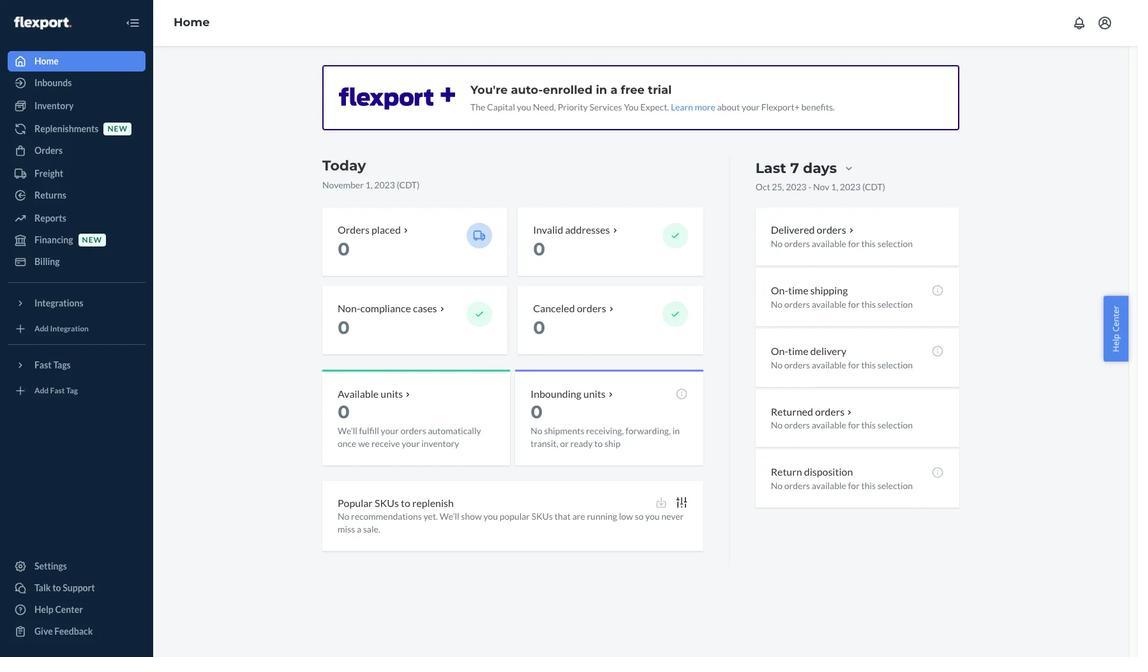 Task type: locate. For each thing, give the bounding box(es) containing it.
never
[[662, 511, 684, 522]]

0 vertical spatial in
[[596, 83, 607, 97]]

ready
[[571, 438, 593, 449]]

your right receive
[[402, 438, 420, 449]]

help center button
[[1104, 296, 1129, 361]]

0 vertical spatial your
[[742, 102, 760, 112]]

cdt
[[399, 179, 417, 190], [865, 181, 883, 192]]

0 horizontal spatial help center
[[34, 604, 83, 615]]

1 this from the top
[[862, 238, 876, 249]]

0 horizontal spatial you
[[484, 511, 498, 522]]

2 vertical spatial your
[[402, 438, 420, 449]]

0 vertical spatial home link
[[174, 15, 210, 29]]

0 down non-
[[338, 317, 350, 338]]

0 down invalid
[[533, 238, 546, 260]]

no orders available for this selection down delivery
[[771, 359, 913, 370]]

1 horizontal spatial home
[[174, 15, 210, 29]]

5 selection from the top
[[878, 480, 913, 491]]

oct 25, 2023 - nov 1, 2023 ( cdt )
[[756, 181, 886, 192]]

1 horizontal spatial units
[[584, 387, 606, 400]]

1 horizontal spatial center
[[1111, 305, 1122, 332]]

2 available from the top
[[812, 299, 847, 310]]

0 vertical spatial a
[[611, 83, 618, 97]]

1 horizontal spatial orders
[[338, 224, 370, 236]]

selection for return disposition
[[878, 480, 913, 491]]

1 vertical spatial help
[[34, 604, 54, 615]]

freight link
[[8, 163, 146, 184]]

2 units from the left
[[584, 387, 606, 400]]

time left shipping
[[789, 284, 809, 296]]

available down delivery
[[812, 359, 847, 370]]

0 vertical spatial center
[[1111, 305, 1122, 332]]

freight
[[34, 168, 63, 179]]

running
[[587, 511, 618, 522]]

1 vertical spatial to
[[401, 497, 411, 509]]

for for on-time shipping
[[848, 299, 860, 310]]

orders placed
[[338, 224, 401, 236]]

0 vertical spatial help
[[1111, 334, 1122, 352]]

0 horizontal spatial (
[[397, 179, 399, 190]]

to up recommendations
[[401, 497, 411, 509]]

0 down canceled
[[533, 317, 546, 338]]

home up inbounds
[[34, 56, 59, 66]]

popular skus to replenish
[[338, 497, 454, 509]]

add down fast tags
[[34, 386, 49, 396]]

today november 1, 2023 ( cdt )
[[322, 157, 420, 190]]

in
[[596, 83, 607, 97], [673, 425, 680, 436]]

( right nov on the right top of the page
[[863, 181, 865, 192]]

5 available from the top
[[812, 480, 847, 491]]

0 vertical spatial time
[[789, 284, 809, 296]]

2023 right november
[[374, 179, 395, 190]]

add left integration on the left of the page
[[34, 324, 49, 334]]

we'll
[[338, 425, 358, 436], [440, 511, 460, 522]]

no up transit,
[[531, 425, 543, 436]]

available
[[812, 238, 847, 249], [812, 299, 847, 310], [812, 359, 847, 370], [812, 420, 847, 431], [812, 480, 847, 491]]

no orders available for this selection down shipping
[[771, 299, 913, 310]]

2 no orders available for this selection from the top
[[771, 299, 913, 310]]

2 this from the top
[[862, 299, 876, 310]]

3 available from the top
[[812, 359, 847, 370]]

1 add from the top
[[34, 324, 49, 334]]

no down on-time delivery
[[771, 359, 783, 370]]

billing
[[34, 256, 60, 267]]

0 horizontal spatial orders
[[34, 145, 63, 156]]

no orders available for this selection down disposition
[[771, 480, 913, 491]]

0 vertical spatial on-
[[771, 284, 789, 296]]

available units
[[338, 387, 403, 400]]

2023 left -
[[786, 181, 807, 192]]

1 horizontal spatial you
[[517, 102, 531, 112]]

units
[[381, 387, 403, 400], [584, 387, 606, 400]]

2 time from the top
[[789, 345, 809, 357]]

2023
[[374, 179, 395, 190], [786, 181, 807, 192], [840, 181, 861, 192]]

2 on- from the top
[[771, 345, 789, 357]]

0 horizontal spatial units
[[381, 387, 403, 400]]

we'll right 'yet.'
[[440, 511, 460, 522]]

home right close navigation image at top
[[174, 15, 210, 29]]

add integration
[[34, 324, 89, 334]]

in up services
[[596, 83, 607, 97]]

0 down orders placed
[[338, 238, 350, 260]]

2 horizontal spatial 2023
[[840, 181, 861, 192]]

add
[[34, 324, 49, 334], [34, 386, 49, 396]]

0 horizontal spatial cdt
[[399, 179, 417, 190]]

1 on- from the top
[[771, 284, 789, 296]]

miss
[[338, 524, 355, 535]]

0 horizontal spatial skus
[[375, 497, 399, 509]]

2 horizontal spatial to
[[595, 438, 603, 449]]

0 horizontal spatial 2023
[[374, 179, 395, 190]]

2 for from the top
[[848, 299, 860, 310]]

no orders available for this selection down delivered orders button
[[771, 238, 913, 249]]

3 selection from the top
[[878, 359, 913, 370]]

1, right november
[[366, 179, 373, 190]]

1 horizontal spatial help center
[[1111, 305, 1122, 352]]

skus
[[375, 497, 399, 509], [532, 511, 553, 522]]

you right so
[[646, 511, 660, 522]]

0 horizontal spatial help
[[34, 604, 54, 615]]

on- left delivery
[[771, 345, 789, 357]]

1 selection from the top
[[878, 238, 913, 249]]

units right available
[[381, 387, 403, 400]]

2023 inside today november 1, 2023 ( cdt )
[[374, 179, 395, 190]]

1,
[[366, 179, 373, 190], [831, 181, 839, 192]]

0
[[338, 238, 350, 260], [533, 238, 546, 260], [338, 317, 350, 338], [533, 317, 546, 338], [338, 401, 350, 422], [531, 401, 543, 422]]

addresses
[[565, 224, 610, 236]]

units up 0 no shipments receiving, forwarding, in transit, or ready to ship
[[584, 387, 606, 400]]

help center inside button
[[1111, 305, 1122, 352]]

1 vertical spatial a
[[357, 524, 361, 535]]

inventory
[[34, 100, 74, 111]]

0 vertical spatial to
[[595, 438, 603, 449]]

this
[[862, 238, 876, 249], [862, 299, 876, 310], [862, 359, 876, 370], [862, 420, 876, 431], [862, 480, 876, 491]]

on- for on-time shipping
[[771, 284, 789, 296]]

0 vertical spatial home
[[174, 15, 210, 29]]

1, right nov on the right top of the page
[[831, 181, 839, 192]]

3 no orders available for this selection from the top
[[771, 359, 913, 370]]

1 vertical spatial skus
[[532, 511, 553, 522]]

0 horizontal spatial )
[[417, 179, 420, 190]]

1 horizontal spatial in
[[673, 425, 680, 436]]

orders right returned
[[815, 405, 845, 417]]

2023 right nov on the right top of the page
[[840, 181, 861, 192]]

inbounds
[[34, 77, 72, 88]]

0 horizontal spatial center
[[55, 604, 83, 615]]

give
[[34, 626, 53, 637]]

5 this from the top
[[862, 480, 876, 491]]

settings
[[34, 561, 67, 572]]

orders for orders placed
[[338, 224, 370, 236]]

your right the about
[[742, 102, 760, 112]]

settings link
[[8, 556, 146, 577]]

for
[[848, 238, 860, 249], [848, 299, 860, 310], [848, 359, 860, 370], [848, 420, 860, 431], [848, 480, 860, 491]]

3 this from the top
[[862, 359, 876, 370]]

-
[[809, 181, 812, 192]]

orders right delivered
[[817, 224, 847, 236]]

replenishments
[[34, 123, 99, 134]]

are
[[573, 511, 585, 522]]

available for on-time delivery
[[812, 359, 847, 370]]

1 horizontal spatial new
[[108, 124, 128, 134]]

1 units from the left
[[381, 387, 403, 400]]

canceled orders
[[533, 302, 607, 314]]

inventory
[[422, 438, 459, 449]]

1 vertical spatial we'll
[[440, 511, 460, 522]]

1 vertical spatial orders
[[338, 224, 370, 236]]

your inside you're auto-enrolled in a free trial the capital you need, priority services you expect. learn more about your flexport+ benefits.
[[742, 102, 760, 112]]

in right forwarding,
[[673, 425, 680, 436]]

units for available units
[[381, 387, 403, 400]]

a inside no recommendations yet. we'll show you popular skus that are running low so you never miss a sale.
[[357, 524, 361, 535]]

new for financing
[[82, 235, 102, 245]]

learn
[[671, 102, 693, 112]]

once
[[338, 438, 357, 449]]

0 vertical spatial we'll
[[338, 425, 358, 436]]

help center link
[[8, 600, 146, 620]]

1 vertical spatial fast
[[50, 386, 65, 396]]

1 vertical spatial on-
[[771, 345, 789, 357]]

to right talk
[[52, 582, 61, 593]]

1 vertical spatial time
[[789, 345, 809, 357]]

5 for from the top
[[848, 480, 860, 491]]

2 selection from the top
[[878, 299, 913, 310]]

flexport logo image
[[14, 16, 71, 29]]

skus left that
[[532, 511, 553, 522]]

4 no orders available for this selection from the top
[[771, 420, 913, 431]]

1 horizontal spatial home link
[[174, 15, 210, 29]]

no recommendations yet. we'll show you popular skus that are running low so you never miss a sale.
[[338, 511, 684, 535]]

delivered orders button
[[771, 223, 857, 237]]

1 horizontal spatial a
[[611, 83, 618, 97]]

you down auto-
[[517, 102, 531, 112]]

orders down delivered
[[785, 238, 810, 249]]

5 no orders available for this selection from the top
[[771, 480, 913, 491]]

fulfill
[[359, 425, 379, 436]]

1 vertical spatial new
[[82, 235, 102, 245]]

1 horizontal spatial your
[[402, 438, 420, 449]]

1 horizontal spatial help
[[1111, 334, 1122, 352]]

skus up recommendations
[[375, 497, 399, 509]]

0 horizontal spatial 1,
[[366, 179, 373, 190]]

0 horizontal spatial your
[[381, 425, 399, 436]]

0 for invalid
[[533, 238, 546, 260]]

1 vertical spatial home
[[34, 56, 59, 66]]

0 horizontal spatial we'll
[[338, 425, 358, 436]]

orders left placed
[[338, 224, 370, 236]]

canceled
[[533, 302, 575, 314]]

0 horizontal spatial in
[[596, 83, 607, 97]]

0 vertical spatial orders
[[34, 145, 63, 156]]

a left sale.
[[357, 524, 361, 535]]

available
[[338, 387, 379, 400]]

open notifications image
[[1072, 15, 1088, 31]]

you're
[[471, 83, 508, 97]]

0 vertical spatial skus
[[375, 497, 399, 509]]

1 vertical spatial add
[[34, 386, 49, 396]]

new down reports link on the top of the page
[[82, 235, 102, 245]]

2 horizontal spatial your
[[742, 102, 760, 112]]

0 down available
[[338, 401, 350, 422]]

fast tags
[[34, 360, 71, 370]]

on- left shipping
[[771, 284, 789, 296]]

0 vertical spatial help center
[[1111, 305, 1122, 352]]

available down returned orders button
[[812, 420, 847, 431]]

1 vertical spatial your
[[381, 425, 399, 436]]

no orders available for this selection down returned orders button
[[771, 420, 913, 431]]

0 horizontal spatial home link
[[8, 51, 146, 72]]

4 available from the top
[[812, 420, 847, 431]]

you're auto-enrolled in a free trial the capital you need, priority services you expect. learn more about your flexport+ benefits.
[[471, 83, 835, 112]]

1 horizontal spatial skus
[[532, 511, 553, 522]]

cdt right nov on the right top of the page
[[865, 181, 883, 192]]

you inside you're auto-enrolled in a free trial the capital you need, priority services you expect. learn more about your flexport+ benefits.
[[517, 102, 531, 112]]

forwarding,
[[626, 425, 671, 436]]

integration
[[50, 324, 89, 334]]

1 horizontal spatial we'll
[[440, 511, 460, 522]]

)
[[417, 179, 420, 190], [883, 181, 886, 192]]

0 horizontal spatial new
[[82, 235, 102, 245]]

add integration link
[[8, 319, 146, 339]]

0 down inbounding at bottom
[[531, 401, 543, 422]]

( up placed
[[397, 179, 399, 190]]

0 vertical spatial new
[[108, 124, 128, 134]]

home link up inbounds link
[[8, 51, 146, 72]]

orders up inventory
[[401, 425, 426, 436]]

reports
[[34, 213, 66, 224]]

talk to support
[[34, 582, 95, 593]]

help inside button
[[1111, 334, 1122, 352]]

help center
[[1111, 305, 1122, 352], [34, 604, 83, 615]]

fast left tag
[[50, 386, 65, 396]]

returned orders button
[[771, 405, 855, 419]]

1 vertical spatial in
[[673, 425, 680, 436]]

integrations
[[34, 298, 83, 308]]

) inside today november 1, 2023 ( cdt )
[[417, 179, 420, 190]]

0 horizontal spatial to
[[52, 582, 61, 593]]

give feedback button
[[8, 621, 146, 642]]

popular
[[500, 511, 530, 522]]

returned orders
[[771, 405, 845, 417]]

return disposition
[[771, 466, 853, 478]]

4 this from the top
[[862, 420, 876, 431]]

last 7 days
[[756, 160, 837, 177]]

1 vertical spatial help center
[[34, 604, 83, 615]]

we'll up once
[[338, 425, 358, 436]]

available down disposition
[[812, 480, 847, 491]]

0 vertical spatial fast
[[34, 360, 52, 370]]

1 for from the top
[[848, 238, 860, 249]]

free
[[621, 83, 645, 97]]

new
[[108, 124, 128, 134], [82, 235, 102, 245]]

this for on-time shipping
[[862, 299, 876, 310]]

fast left tags at left bottom
[[34, 360, 52, 370]]

1 vertical spatial center
[[55, 604, 83, 615]]

non-compliance cases
[[338, 302, 437, 314]]

0 horizontal spatial home
[[34, 56, 59, 66]]

orders up freight
[[34, 145, 63, 156]]

orders down on-time shipping
[[785, 299, 810, 310]]

a left free
[[611, 83, 618, 97]]

available down delivered orders button
[[812, 238, 847, 249]]

7
[[791, 160, 799, 177]]

0 vertical spatial add
[[34, 324, 49, 334]]

25,
[[772, 181, 785, 192]]

your up receive
[[381, 425, 399, 436]]

home link right close navigation image at top
[[174, 15, 210, 29]]

disposition
[[804, 466, 853, 478]]

no down delivered
[[771, 238, 783, 249]]

1, inside today november 1, 2023 ( cdt )
[[366, 179, 373, 190]]

orders inside delivered orders button
[[817, 224, 847, 236]]

you right the show
[[484, 511, 498, 522]]

selection
[[878, 238, 913, 249], [878, 299, 913, 310], [878, 359, 913, 370], [878, 420, 913, 431], [878, 480, 913, 491]]

0 horizontal spatial a
[[357, 524, 361, 535]]

benefits.
[[802, 102, 835, 112]]

this for return disposition
[[862, 480, 876, 491]]

no inside no recommendations yet. we'll show you popular skus that are running low so you never miss a sale.
[[338, 511, 350, 522]]

new up orders link
[[108, 124, 128, 134]]

cdt up placed
[[399, 179, 417, 190]]

1 time from the top
[[789, 284, 809, 296]]

services
[[590, 102, 622, 112]]

time left delivery
[[789, 345, 809, 357]]

2 add from the top
[[34, 386, 49, 396]]

3 for from the top
[[848, 359, 860, 370]]

to left ship
[[595, 438, 603, 449]]

tags
[[53, 360, 71, 370]]

home link
[[174, 15, 210, 29], [8, 51, 146, 72]]

no down on-time shipping
[[771, 299, 783, 310]]

no up the miss
[[338, 511, 350, 522]]

available down shipping
[[812, 299, 847, 310]]

2 vertical spatial to
[[52, 582, 61, 593]]



Task type: vqa. For each thing, say whether or not it's contained in the screenshot.
Today November 1, 2023 ( EDT )
no



Task type: describe. For each thing, give the bounding box(es) containing it.
fast inside dropdown button
[[34, 360, 52, 370]]

0 inside 0 no shipments receiving, forwarding, in transit, or ready to ship
[[531, 401, 543, 422]]

placed
[[372, 224, 401, 236]]

add for add fast tag
[[34, 386, 49, 396]]

you
[[624, 102, 639, 112]]

0 no shipments receiving, forwarding, in transit, or ready to ship
[[531, 401, 680, 449]]

1 available from the top
[[812, 238, 847, 249]]

we'll inside 0 we'll fulfill your orders automatically once we receive your inventory
[[338, 425, 358, 436]]

available for on-time shipping
[[812, 299, 847, 310]]

orders down on-time delivery
[[785, 359, 810, 370]]

for for on-time delivery
[[848, 359, 860, 370]]

priority
[[558, 102, 588, 112]]

0 for canceled
[[533, 317, 546, 338]]

no down return at the right
[[771, 480, 783, 491]]

orders down returned
[[785, 420, 810, 431]]

( inside today november 1, 2023 ( cdt )
[[397, 179, 399, 190]]

cases
[[413, 302, 437, 314]]

for for return disposition
[[848, 480, 860, 491]]

fast tags button
[[8, 355, 146, 375]]

1 no orders available for this selection from the top
[[771, 238, 913, 249]]

orders inside 0 we'll fulfill your orders automatically once we receive your inventory
[[401, 425, 426, 436]]

1 horizontal spatial cdt
[[865, 181, 883, 192]]

popular
[[338, 497, 373, 509]]

orders for orders
[[34, 145, 63, 156]]

on-time delivery
[[771, 345, 847, 357]]

returned
[[771, 405, 814, 417]]

shipping
[[811, 284, 848, 296]]

oct
[[756, 181, 771, 192]]

we'll inside no recommendations yet. we'll show you popular skus that are running low so you never miss a sale.
[[440, 511, 460, 522]]

0 inside 0 we'll fulfill your orders automatically once we receive your inventory
[[338, 401, 350, 422]]

0 we'll fulfill your orders automatically once we receive your inventory
[[338, 401, 481, 449]]

inbounding
[[531, 387, 582, 400]]

invalid addresses
[[533, 224, 610, 236]]

add fast tag link
[[8, 381, 146, 401]]

no orders available for this selection for on-time delivery
[[771, 359, 913, 370]]

1 horizontal spatial to
[[401, 497, 411, 509]]

orders right canceled
[[577, 302, 607, 314]]

financing
[[34, 234, 73, 245]]

to inside 0 no shipments receiving, forwarding, in transit, or ready to ship
[[595, 438, 603, 449]]

shipments
[[544, 425, 585, 436]]

in inside you're auto-enrolled in a free trial the capital you need, priority services you expect. learn more about your flexport+ benefits.
[[596, 83, 607, 97]]

to inside button
[[52, 582, 61, 593]]

units for inbounding units
[[584, 387, 606, 400]]

add fast tag
[[34, 386, 78, 396]]

november
[[322, 179, 364, 190]]

that
[[555, 511, 571, 522]]

the
[[471, 102, 486, 112]]

1 horizontal spatial 2023
[[786, 181, 807, 192]]

delivered orders
[[771, 224, 847, 236]]

open account menu image
[[1098, 15, 1113, 31]]

ship
[[605, 438, 621, 449]]

on-time shipping
[[771, 284, 848, 296]]

integrations button
[[8, 293, 146, 314]]

0 for orders
[[338, 238, 350, 260]]

add for add integration
[[34, 324, 49, 334]]

close navigation image
[[125, 15, 140, 31]]

recommendations
[[351, 511, 422, 522]]

talk to support button
[[8, 578, 146, 598]]

0 for non-
[[338, 317, 350, 338]]

returns
[[34, 190, 66, 201]]

invalid
[[533, 224, 563, 236]]

center inside button
[[1111, 305, 1122, 332]]

show
[[461, 511, 482, 522]]

2 horizontal spatial you
[[646, 511, 660, 522]]

or
[[560, 438, 569, 449]]

need,
[[533, 102, 556, 112]]

sale.
[[363, 524, 380, 535]]

learn more link
[[671, 102, 716, 112]]

trial
[[648, 83, 672, 97]]

a inside you're auto-enrolled in a free trial the capital you need, priority services you expect. learn more about your flexport+ benefits.
[[611, 83, 618, 97]]

delivery
[[811, 345, 847, 357]]

no down returned
[[771, 420, 783, 431]]

tag
[[66, 386, 78, 396]]

return
[[771, 466, 802, 478]]

on- for on-time delivery
[[771, 345, 789, 357]]

selection for on-time delivery
[[878, 359, 913, 370]]

yet.
[[424, 511, 438, 522]]

inventory link
[[8, 96, 146, 116]]

reports link
[[8, 208, 146, 229]]

this for on-time delivery
[[862, 359, 876, 370]]

compliance
[[360, 302, 411, 314]]

orders inside returned orders button
[[815, 405, 845, 417]]

capital
[[487, 102, 515, 112]]

cdt inside today november 1, 2023 ( cdt )
[[399, 179, 417, 190]]

feedback
[[54, 626, 93, 637]]

available for return disposition
[[812, 480, 847, 491]]

in inside 0 no shipments receiving, forwarding, in transit, or ready to ship
[[673, 425, 680, 436]]

orders link
[[8, 140, 146, 161]]

expect.
[[641, 102, 669, 112]]

non-
[[338, 302, 360, 314]]

no orders available for this selection for on-time shipping
[[771, 299, 913, 310]]

inbounds link
[[8, 73, 146, 93]]

enrolled
[[543, 83, 593, 97]]

transit,
[[531, 438, 559, 449]]

automatically
[[428, 425, 481, 436]]

time for shipping
[[789, 284, 809, 296]]

orders down return at the right
[[785, 480, 810, 491]]

time for delivery
[[789, 345, 809, 357]]

1 horizontal spatial 1,
[[831, 181, 839, 192]]

about
[[717, 102, 740, 112]]

give feedback
[[34, 626, 93, 637]]

skus inside no recommendations yet. we'll show you popular skus that are running low so you never miss a sale.
[[532, 511, 553, 522]]

1 horizontal spatial )
[[883, 181, 886, 192]]

new for replenishments
[[108, 124, 128, 134]]

no inside 0 no shipments receiving, forwarding, in transit, or ready to ship
[[531, 425, 543, 436]]

4 for from the top
[[848, 420, 860, 431]]

selection for on-time shipping
[[878, 299, 913, 310]]

billing link
[[8, 252, 146, 272]]

days
[[803, 160, 837, 177]]

last
[[756, 160, 787, 177]]

today
[[322, 157, 366, 174]]

nov
[[814, 181, 830, 192]]

1 horizontal spatial (
[[863, 181, 865, 192]]

no orders available for this selection for return disposition
[[771, 480, 913, 491]]

returns link
[[8, 185, 146, 206]]

replenish
[[412, 497, 454, 509]]

1 vertical spatial home link
[[8, 51, 146, 72]]

flexport+
[[762, 102, 800, 112]]

4 selection from the top
[[878, 420, 913, 431]]

support
[[63, 582, 95, 593]]



